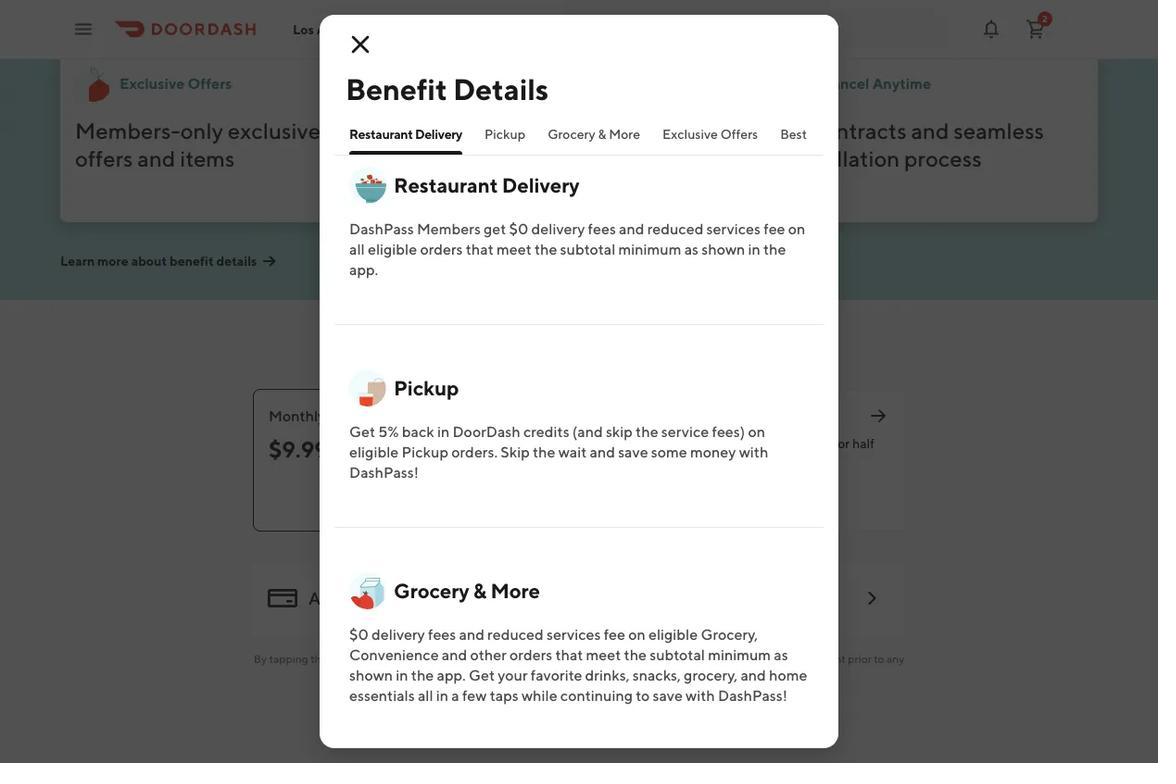 Task type: vqa. For each thing, say whether or not it's contained in the screenshot.
Close Melrose Wrap Image
no



Task type: locate. For each thing, give the bounding box(es) containing it.
with down fees)
[[739, 444, 769, 461]]

selection up 'pickup' button
[[505, 75, 571, 93]]

restaurant delivery down "national"
[[394, 173, 580, 197]]

0 horizontal spatial on
[[629, 626, 646, 644]]

$9.99 up snacks,
[[653, 653, 682, 666]]

0 horizontal spatial best
[[471, 75, 502, 93]]

0 vertical spatial best
[[471, 75, 502, 93]]

of
[[540, 118, 560, 144], [641, 653, 651, 666]]

1 horizontal spatial of
[[641, 653, 651, 666]]

fees inside $0 delivery fees and reduced services fee on eligible grocery, convenience and other orders that meet the subtotal minimum as shown in the app. get your favorite drinks, snacks, grocery, and home essentials all in a few taps while continuing to save with dashpass!
[[428, 626, 456, 644]]

0 vertical spatial fees
[[588, 220, 616, 238]]

& up other
[[474, 579, 487, 604]]

subtotal up snacks,
[[650, 647, 706, 664]]

get up /month
[[350, 423, 375, 441]]

dashpass! down /month
[[350, 464, 419, 482]]

get
[[350, 423, 375, 441], [469, 667, 495, 685], [462, 712, 492, 731]]

delivery up "national"
[[415, 127, 463, 142]]

best selection button
[[781, 125, 866, 155]]

eligible down 5%
[[350, 444, 399, 461]]

0 vertical spatial dashpass!
[[350, 464, 419, 482]]

about
[[131, 254, 167, 269]]

choose
[[463, 324, 566, 359]]

1 vertical spatial pickup
[[394, 376, 459, 400]]

that inside $0 delivery fees and reduced services fee on eligible grocery, convenience and other orders that meet the subtotal minimum as shown in the app. get your favorite drinks, snacks, grocery, and home essentials all in a few taps while continuing to save with dashpass!
[[556, 647, 584, 664]]

save inside $0 delivery fees and reduced services fee on eligible grocery, convenience and other orders that meet the subtotal minimum as shown in the app. get your favorite drinks, snacks, grocery, and home essentials all in a few taps while continuing to save with dashpass!
[[653, 687, 683, 705]]

0 horizontal spatial fees
[[428, 626, 456, 644]]

meet
[[497, 241, 532, 258], [586, 647, 621, 664]]

of inside thousands of local and national favorites in your neighborhood
[[540, 118, 560, 144]]

prior
[[849, 653, 872, 666]]

0 horizontal spatial offers
[[188, 75, 232, 93]]

best selection up cancellation
[[781, 127, 866, 142]]

0 horizontal spatial grocery
[[394, 579, 470, 604]]

1 vertical spatial cancel
[[756, 653, 792, 666]]

grocery & more up other
[[394, 579, 540, 604]]

thousands of local and national favorites in your neighborhood
[[426, 118, 672, 200]]

payment
[[345, 589, 413, 609]]

1 horizontal spatial dashpass
[[495, 712, 570, 731]]

get down other
[[469, 667, 495, 685]]

that inside dashpass members get $0 delivery fees and reduced services fee on all eligible orders that meet the subtotal minimum as shown in the app.
[[466, 241, 494, 258]]

of up snacks,
[[641, 653, 651, 666]]

exclusive inside 'exclusive offers' button
[[663, 127, 718, 142]]

0 vertical spatial restaurant delivery
[[350, 127, 463, 142]]

eligible inside dashpass members get $0 delivery fees and reduced services fee on all eligible orders that meet the subtotal minimum as shown in the app.
[[368, 241, 417, 258]]

get 5% back in doordash credits (and skip the service fees) on eligible pickup orders. skip the wait and save some money with dashpass!
[[350, 423, 769, 482]]

meet inside dashpass members get $0 delivery fees and reduced services fee on all eligible orders that meet the subtotal minimum as shown in the app.
[[497, 241, 532, 258]]

& up favorites
[[598, 127, 607, 142]]

2 vertical spatial on
[[629, 626, 646, 644]]

app. for restaurant
[[350, 261, 379, 279]]

0 horizontal spatial meet
[[497, 241, 532, 258]]

best up thousands
[[471, 75, 502, 93]]

1 vertical spatial exclusive offers
[[663, 127, 758, 142]]

fee inside $0 delivery fees and reduced services fee on eligible grocery, convenience and other orders that meet the subtotal minimum as shown in the app. get your favorite drinks, snacks, grocery, and home essentials all in a few taps while continuing to save with dashpass!
[[604, 626, 626, 644]]

0 vertical spatial delivery
[[415, 127, 463, 142]]

dashpass! inside $0 delivery fees and reduced services fee on eligible grocery, convenience and other orders that meet the subtotal minimum as shown in the app. get your favorite drinks, snacks, grocery, and home essentials all in a few taps while continuing to save with dashpass!
[[718, 687, 788, 705]]

5%
[[378, 423, 399, 441]]

0 vertical spatial selection
[[505, 75, 571, 93]]

minimum inside dashpass members get $0 delivery fees and reduced services fee on all eligible orders that meet the subtotal minimum as shown in the app.
[[619, 241, 682, 258]]

more left 'exclusive offers' button
[[609, 127, 641, 142]]

app. inside dashpass members get $0 delivery fees and reduced services fee on all eligible orders that meet the subtotal minimum as shown in the app.
[[350, 261, 379, 279]]

eligible up until
[[649, 626, 698, 644]]

on down cancellation
[[789, 220, 806, 238]]

best up cancellation
[[781, 127, 807, 142]]

add payment method
[[309, 589, 477, 609]]

the inside same great benefits for half the price
[[714, 455, 734, 470]]

shown inside dashpass members get $0 delivery fees and reduced services fee on all eligible orders that meet the subtotal minimum as shown in the app.
[[702, 241, 746, 258]]

restaurant delivery down benefit
[[350, 127, 463, 142]]

1 vertical spatial orders
[[510, 647, 553, 664]]

monthly plan
[[269, 408, 359, 426]]

of up favorites
[[540, 118, 560, 144]]

fees up terms at the left of the page
[[428, 626, 456, 644]]

subtotal up choose your plan
[[561, 241, 616, 258]]

on up charge
[[629, 626, 646, 644]]

get dashpass at $9.99/month button
[[362, 699, 797, 744]]

1 horizontal spatial subtotal
[[650, 647, 706, 664]]

0 vertical spatial grocery & more
[[548, 127, 641, 142]]

orders for restaurant delivery
[[420, 241, 463, 258]]

subtotal inside dashpass members get $0 delivery fees and reduced services fee on all eligible orders that meet the subtotal minimum as shown in the app.
[[561, 241, 616, 258]]

account
[[805, 653, 846, 666]]

pickup down back
[[402, 444, 449, 461]]

restaurant down benefit
[[350, 127, 413, 142]]

1 horizontal spatial minimum
[[708, 647, 771, 664]]

/mo ($96 /year, billed yearly)
[[491, 445, 644, 482]]

1 horizontal spatial offers
[[721, 127, 758, 142]]

0 horizontal spatial cancel
[[756, 653, 792, 666]]

in inside thousands of local and national favorites in your neighborhood
[[604, 146, 622, 172]]

1 vertical spatial reduced
[[488, 626, 544, 644]]

plan for annual plan
[[543, 408, 573, 426]]

plan up /month
[[329, 408, 359, 426]]

0 vertical spatial eligible
[[368, 241, 417, 258]]

services down 'exclusive offers' button
[[707, 220, 761, 238]]

meet inside $0 delivery fees and reduced services fee on eligible grocery, convenience and other orders that meet the subtotal minimum as shown in the app. get your favorite drinks, snacks, grocery, and home essentials all in a few taps while continuing to save with dashpass!
[[586, 647, 621, 664]]

that for &
[[556, 647, 584, 664]]

1 vertical spatial minimum
[[708, 647, 771, 664]]

$0 right get
[[509, 220, 529, 238]]

pickup button
[[485, 125, 526, 155]]

shown
[[702, 241, 746, 258], [350, 667, 393, 685]]

0 horizontal spatial minimum
[[619, 241, 682, 258]]

orders inside $0 delivery fees and reduced services fee on eligible grocery, convenience and other orders that meet the subtotal minimum as shown in the app. get your favorite drinks, snacks, grocery, and home essentials all in a few taps while continuing to save with dashpass!
[[510, 647, 553, 664]]

1 vertical spatial with
[[686, 687, 716, 705]]

2
[[1043, 13, 1048, 24]]

essentials
[[350, 687, 415, 705]]

0 vertical spatial as
[[685, 241, 699, 258]]

services up monthly
[[547, 626, 601, 644]]

i left agree
[[369, 653, 373, 666]]

0 vertical spatial your
[[627, 146, 672, 172]]

in inside get 5% back in doordash credits (and skip the service fees) on eligible pickup orders. skip the wait and save some money with dashpass!
[[438, 423, 450, 441]]

members
[[417, 220, 481, 238]]

delivery
[[532, 220, 585, 238], [372, 626, 425, 644]]

$0 up button,
[[350, 626, 369, 644]]

money
[[691, 444, 737, 461]]

1 vertical spatial as
[[774, 647, 789, 664]]

0 horizontal spatial fee
[[604, 626, 626, 644]]

continuing
[[561, 687, 633, 705]]

best selection
[[471, 75, 571, 93], [781, 127, 866, 142]]

0 vertical spatial shown
[[702, 241, 746, 258]]

half
[[853, 437, 875, 452]]

dashpass
[[350, 220, 414, 238], [495, 712, 570, 731]]

get inside button
[[462, 712, 492, 731]]

grocery up favorites
[[548, 127, 596, 142]]

1 plan from the left
[[329, 408, 359, 426]]

0 horizontal spatial dashpass
[[350, 220, 414, 238]]

$0 inside $0 delivery fees and reduced services fee on eligible grocery, convenience and other orders that meet the subtotal minimum as shown in the app. get your favorite drinks, snacks, grocery, and home essentials all in a few taps while continuing to save with dashpass!
[[350, 626, 369, 644]]

2 vertical spatial get
[[462, 712, 492, 731]]

dashpass down while
[[495, 712, 570, 731]]

cancel link
[[715, 653, 749, 666]]

services inside $0 delivery fees and reduced services fee on eligible grocery, convenience and other orders that meet the subtotal minimum as shown in the app. get your favorite drinks, snacks, grocery, and home essentials all in a few taps while continuing to save with dashpass!
[[547, 626, 601, 644]]

0 horizontal spatial subtotal
[[561, 241, 616, 258]]

2 plan from the left
[[543, 408, 573, 426]]

0 vertical spatial grocery
[[548, 127, 596, 142]]

minimum
[[619, 241, 682, 258], [708, 647, 771, 664]]

0 vertical spatial app.
[[350, 261, 379, 279]]

favorite
[[531, 667, 583, 685]]

orders down the members
[[420, 241, 463, 258]]

skip
[[606, 423, 633, 441]]

minimum for grocery & more
[[708, 647, 771, 664]]

0 vertical spatial services
[[707, 220, 761, 238]]

with inside get 5% back in doordash credits (and skip the service fees) on eligible pickup orders. skip the wait and save some money with dashpass!
[[739, 444, 769, 461]]

cancel right .
[[756, 653, 792, 666]]

national
[[426, 146, 508, 172]]

pickup up "national"
[[485, 127, 526, 142]]

close image
[[335, 32, 357, 55]]

1 horizontal spatial as
[[774, 647, 789, 664]]

1 vertical spatial fees
[[428, 626, 456, 644]]

on right fees)
[[749, 423, 766, 441]]

0 vertical spatial reduced
[[648, 220, 704, 238]]

0 horizontal spatial of
[[540, 118, 560, 144]]

save down 'skip'
[[619, 444, 649, 461]]

1 vertical spatial delivery
[[502, 173, 580, 197]]

0 horizontal spatial with
[[686, 687, 716, 705]]

app. for grocery
[[437, 667, 466, 685]]

the
[[535, 241, 558, 258], [764, 241, 787, 258], [636, 423, 659, 441], [533, 444, 556, 461], [714, 455, 734, 470], [624, 647, 647, 664], [311, 653, 328, 666], [418, 653, 435, 666], [411, 667, 434, 685]]

1 horizontal spatial exclusive offers
[[663, 127, 758, 142]]

app. inside $0 delivery fees and reduced services fee on eligible grocery, convenience and other orders that meet the subtotal minimum as shown in the app. get your favorite drinks, snacks, grocery, and home essentials all in a few taps while continuing to save with dashpass!
[[437, 667, 466, 685]]

grocery,
[[684, 667, 738, 685]]

meet for restaurant delivery
[[497, 241, 532, 258]]

best selection up 'pickup' button
[[471, 75, 571, 93]]

delivery inside dashpass members get $0 delivery fees and reduced services fee on all eligible orders that meet the subtotal minimum as shown in the app.
[[532, 220, 585, 238]]

at
[[573, 712, 589, 731]]

meet down get
[[497, 241, 532, 258]]

to left avoid
[[558, 670, 569, 683]]

subtotal inside $0 delivery fees and reduced services fee on eligible grocery, convenience and other orders that meet the subtotal minimum as shown in the app. get your favorite drinks, snacks, grocery, and home essentials all in a few taps while continuing to save with dashpass!
[[650, 647, 706, 664]]

1 vertical spatial services
[[547, 626, 601, 644]]

home
[[770, 667, 808, 685]]

0 vertical spatial that
[[466, 241, 494, 258]]

terms link
[[438, 653, 468, 666]]

orders.
[[452, 444, 498, 461]]

dashpass! down .
[[718, 687, 788, 705]]

1 horizontal spatial selection
[[810, 127, 866, 142]]

that
[[466, 241, 494, 258], [556, 647, 584, 664]]

more
[[97, 254, 129, 269]]

1 vertical spatial exclusive
[[663, 127, 718, 142]]

members-
[[75, 118, 180, 144]]

delivery up convenience
[[372, 626, 425, 644]]

cancel inside . cancel in account prior to any renewal to avoid charges.
[[756, 653, 792, 666]]

1 horizontal spatial save
[[653, 687, 683, 705]]

app.
[[350, 261, 379, 279], [437, 667, 466, 685]]

details
[[453, 71, 549, 106]]

0 vertical spatial &
[[598, 127, 607, 142]]

1 vertical spatial selection
[[810, 127, 866, 142]]

1 horizontal spatial app.
[[437, 667, 466, 685]]

1 vertical spatial $0
[[350, 626, 369, 644]]

that up favorite
[[556, 647, 584, 664]]

subtotal for grocery & more
[[650, 647, 706, 664]]

plan up "($96"
[[543, 408, 573, 426]]

0 vertical spatial orders
[[420, 241, 463, 258]]

with inside $0 delivery fees and reduced services fee on eligible grocery, convenience and other orders that meet the subtotal minimum as shown in the app. get your favorite drinks, snacks, grocery, and home essentials all in a few taps while continuing to save with dashpass!
[[686, 687, 716, 705]]

anytime
[[873, 75, 932, 93]]

convenience
[[350, 647, 439, 664]]

restaurant down "national"
[[394, 173, 498, 197]]

0 horizontal spatial best selection
[[471, 75, 571, 93]]

grocery up terms link
[[394, 579, 470, 604]]

meet for grocery & more
[[586, 647, 621, 664]]

get inside get 5% back in doordash credits (and skip the service fees) on eligible pickup orders. skip the wait and save some money with dashpass!
[[350, 423, 375, 441]]

1 horizontal spatial orders
[[510, 647, 553, 664]]

delivery
[[415, 127, 463, 142], [502, 173, 580, 197]]

open menu image
[[72, 18, 95, 40]]

1 vertical spatial subtotal
[[650, 647, 706, 664]]

get down few at the left
[[462, 712, 492, 731]]

all inside dashpass members get $0 delivery fees and reduced services fee on all eligible orders that meet the subtotal minimum as shown in the app.
[[350, 241, 365, 258]]

as inside dashpass members get $0 delivery fees and reduced services fee on all eligible orders that meet the subtotal minimum as shown in the app.
[[685, 241, 699, 258]]

. cancel in account prior to any renewal to avoid charges.
[[516, 653, 905, 683]]

1 vertical spatial all
[[418, 687, 434, 705]]

as
[[685, 241, 699, 258], [774, 647, 789, 664]]

1 vertical spatial grocery
[[394, 579, 470, 604]]

2 vertical spatial eligible
[[649, 626, 698, 644]]

an
[[492, 653, 504, 666]]

in inside dashpass members get $0 delivery fees and reduced services fee on all eligible orders that meet the subtotal minimum as shown in the app.
[[749, 241, 761, 258]]

1 horizontal spatial $9.99
[[653, 653, 682, 666]]

choose your plan
[[463, 324, 696, 359]]

save down snacks,
[[653, 687, 683, 705]]

0 vertical spatial exclusive offers
[[120, 75, 232, 93]]

renewal
[[516, 670, 556, 683]]

add
[[309, 589, 341, 609]]

0 vertical spatial on
[[789, 220, 806, 238]]

0 horizontal spatial save
[[619, 444, 649, 461]]

orders inside dashpass members get $0 delivery fees and reduced services fee on all eligible orders that meet the subtotal minimum as shown in the app.
[[420, 241, 463, 258]]

selection up cancellation
[[810, 127, 866, 142]]

0 horizontal spatial $9.99
[[269, 437, 328, 463]]

on inside $0 delivery fees and reduced services fee on eligible grocery, convenience and other orders that meet the subtotal minimum as shown in the app. get your favorite drinks, snacks, grocery, and home essentials all in a few taps while continuing to save with dashpass!
[[629, 626, 646, 644]]

1 vertical spatial shown
[[350, 667, 393, 685]]

1 vertical spatial offers
[[721, 127, 758, 142]]

offers up "only"
[[188, 75, 232, 93]]

dashpass left the members
[[350, 220, 414, 238]]

exclusive offers up "only"
[[120, 75, 232, 93]]

get
[[484, 220, 507, 238]]

1 horizontal spatial shown
[[702, 241, 746, 258]]

1 i from the left
[[369, 653, 373, 666]]

0 horizontal spatial app.
[[350, 261, 379, 279]]

subtotal
[[561, 241, 616, 258], [650, 647, 706, 664]]

few
[[463, 687, 487, 705]]

1 vertical spatial best
[[781, 127, 807, 142]]

2 vertical spatial your
[[498, 667, 528, 685]]

1 horizontal spatial delivery
[[502, 173, 580, 197]]

orders up 'renewal'
[[510, 647, 553, 664]]

more up other
[[491, 579, 540, 604]]

0 vertical spatial get
[[350, 423, 375, 441]]

eligible down the members
[[368, 241, 417, 258]]

pickup up back
[[394, 376, 459, 400]]

that down get
[[466, 241, 494, 258]]

to right agree
[[406, 653, 416, 666]]

get for 5%
[[350, 423, 375, 441]]

2 vertical spatial pickup
[[402, 444, 449, 461]]

automatic
[[506, 653, 557, 666]]

0 horizontal spatial exclusive
[[120, 75, 185, 93]]

1 vertical spatial eligible
[[350, 444, 399, 461]]

shown inside $0 delivery fees and reduced services fee on eligible grocery, convenience and other orders that meet the subtotal minimum as shown in the app. get your favorite drinks, snacks, grocery, and home essentials all in a few taps while continuing to save with dashpass!
[[350, 667, 393, 685]]

/year,
[[575, 445, 609, 461]]

delivery right get
[[532, 220, 585, 238]]

plan
[[638, 324, 696, 359]]

dashpass!
[[350, 464, 419, 482], [718, 687, 788, 705]]

with down grocery,
[[686, 687, 716, 705]]

0 horizontal spatial dashpass!
[[350, 464, 419, 482]]

($96
[[545, 445, 573, 461]]

1 horizontal spatial fee
[[764, 220, 786, 238]]

i right until
[[710, 653, 713, 666]]

delivery down favorites
[[502, 173, 580, 197]]

save
[[619, 444, 649, 461], [653, 687, 683, 705]]

services
[[707, 220, 761, 238], [547, 626, 601, 644]]

offers left no
[[721, 127, 758, 142]]

minimum for restaurant delivery
[[619, 241, 682, 258]]

0 horizontal spatial exclusive offers
[[120, 75, 232, 93]]

more inside button
[[609, 127, 641, 142]]

with
[[739, 444, 769, 461], [686, 687, 716, 705]]

eligible inside get 5% back in doordash credits (and skip the service fees) on eligible pickup orders. skip the wait and save some money with dashpass!
[[350, 444, 399, 461]]

eligible for restaurant delivery
[[368, 241, 417, 258]]

grocery & more up favorites
[[548, 127, 641, 142]]

restaurant
[[350, 127, 413, 142], [394, 173, 498, 197]]

1 horizontal spatial dashpass!
[[718, 687, 788, 705]]

0 vertical spatial with
[[739, 444, 769, 461]]

i
[[369, 653, 373, 666], [710, 653, 713, 666]]

0 horizontal spatial plan
[[329, 408, 359, 426]]

$8
[[491, 437, 518, 463]]

fee inside dashpass members get $0 delivery fees and reduced services fee on all eligible orders that meet the subtotal minimum as shown in the app.
[[764, 220, 786, 238]]

(and
[[573, 423, 603, 441]]

1 horizontal spatial more
[[609, 127, 641, 142]]

minimum inside $0 delivery fees and reduced services fee on eligible grocery, convenience and other orders that meet the subtotal minimum as shown in the app. get your favorite drinks, snacks, grocery, and home essentials all in a few taps while continuing to save with dashpass!
[[708, 647, 771, 664]]

eligible for pickup
[[350, 444, 399, 461]]

fees down favorites
[[588, 220, 616, 238]]

reduced inside dashpass members get $0 delivery fees and reduced services fee on all eligible orders that meet the subtotal minimum as shown in the app.
[[648, 220, 704, 238]]

and inside no contracts and seamless cancellation process
[[912, 118, 950, 144]]

more
[[609, 127, 641, 142], [491, 579, 540, 604]]

0 horizontal spatial shown
[[350, 667, 393, 685]]

exclusive offers left no
[[663, 127, 758, 142]]

as inside $0 delivery fees and reduced services fee on eligible grocery, convenience and other orders that meet the subtotal minimum as shown in the app. get your favorite drinks, snacks, grocery, and home essentials all in a few taps while continuing to save with dashpass!
[[774, 647, 789, 664]]

save inside get 5% back in doordash credits (and skip the service fees) on eligible pickup orders. skip the wait and save some money with dashpass!
[[619, 444, 649, 461]]

$9.99 down monthly
[[269, 437, 328, 463]]

0 horizontal spatial services
[[547, 626, 601, 644]]

to inside $0 delivery fees and reduced services fee on eligible grocery, convenience and other orders that meet the subtotal minimum as shown in the app. get your favorite drinks, snacks, grocery, and home essentials all in a few taps while continuing to save with dashpass!
[[636, 687, 650, 705]]

benefits
[[783, 437, 831, 452]]

0 vertical spatial save
[[619, 444, 649, 461]]

to down snacks,
[[636, 687, 650, 705]]

shown for grocery & more
[[350, 667, 393, 685]]

1 vertical spatial more
[[491, 579, 540, 604]]

get for dashpass
[[462, 712, 492, 731]]

to left the any on the bottom of the page
[[874, 653, 885, 666]]

1 vertical spatial fee
[[604, 626, 626, 644]]

seamless
[[954, 118, 1045, 144]]

meet up drinks,
[[586, 647, 621, 664]]

0 horizontal spatial selection
[[505, 75, 571, 93]]

cancel up "contracts"
[[822, 75, 870, 93]]

0 vertical spatial restaurant
[[350, 127, 413, 142]]



Task type: describe. For each thing, give the bounding box(es) containing it.
avoid
[[571, 670, 598, 683]]

monthly
[[269, 408, 326, 426]]

service
[[662, 423, 709, 441]]

grocery inside button
[[548, 127, 596, 142]]

billed
[[611, 445, 644, 461]]

0 horizontal spatial more
[[491, 579, 540, 604]]

method
[[416, 589, 477, 609]]

doordash
[[453, 423, 521, 441]]

reduced inside $0 delivery fees and reduced services fee on eligible grocery, convenience and other orders that meet the subtotal minimum as shown in the app. get your favorite drinks, snacks, grocery, and home essentials all in a few taps while continuing to save with dashpass!
[[488, 626, 544, 644]]

1 vertical spatial restaurant delivery
[[394, 173, 580, 197]]

0 vertical spatial exclusive
[[120, 75, 185, 93]]

taps
[[490, 687, 519, 705]]

los angeles
[[293, 22, 366, 37]]

dashpass members get $0 delivery fees and reduced services fee on all eligible orders that meet the subtotal minimum as shown in the app.
[[350, 220, 806, 279]]

/month
[[328, 445, 373, 461]]

1 vertical spatial grocery & more
[[394, 579, 540, 604]]

back
[[402, 423, 435, 441]]

eligible inside $0 delivery fees and reduced services fee on eligible grocery, convenience and other orders that meet the subtotal minimum as shown in the app. get your favorite drinks, snacks, grocery, and home essentials all in a few taps while continuing to save with dashpass!
[[649, 626, 698, 644]]

1 horizontal spatial cancel
[[822, 75, 870, 93]]

agree
[[375, 653, 403, 666]]

pickup inside get 5% back in doordash credits (and skip the service fees) on eligible pickup orders. skip the wait and save some money with dashpass!
[[402, 444, 449, 461]]

$0 delivery fees and reduced services fee on eligible grocery, convenience and other orders that meet the subtotal minimum as shown in the app. get your favorite drinks, snacks, grocery, and home essentials all in a few taps while continuing to save with dashpass!
[[350, 626, 808, 705]]

0 vertical spatial best selection
[[471, 75, 571, 93]]

cancellation
[[777, 146, 900, 172]]

angeles
[[317, 22, 366, 37]]

annual plan
[[491, 408, 573, 426]]

your inside $0 delivery fees and reduced services fee on eligible grocery, convenience and other orders that meet the subtotal minimum as shown in the app. get your favorite drinks, snacks, grocery, and home essentials all in a few taps while continuing to save with dashpass!
[[498, 667, 528, 685]]

details
[[216, 254, 257, 269]]

exclusive offers button
[[663, 125, 758, 155]]

until
[[685, 653, 708, 666]]

cancel
[[715, 653, 749, 666]]

orders for grocery & more
[[510, 647, 553, 664]]

as for restaurant delivery
[[685, 241, 699, 258]]

local
[[565, 118, 612, 144]]

1 horizontal spatial best selection
[[781, 127, 866, 142]]

delivery inside $0 delivery fees and reduced services fee on eligible grocery, convenience and other orders that meet the subtotal minimum as shown in the app. get your favorite drinks, snacks, grocery, and home essentials all in a few taps while continuing to save with dashpass!
[[372, 626, 425, 644]]

los
[[293, 22, 314, 37]]

benefit
[[170, 254, 214, 269]]

in inside . cancel in account prior to any renewal to avoid charges.
[[794, 653, 803, 666]]

best inside best selection button
[[781, 127, 807, 142]]

snacks,
[[633, 667, 681, 685]]

grocery,
[[701, 626, 759, 644]]

cancel anytime
[[822, 75, 932, 93]]

that for delivery
[[466, 241, 494, 258]]

fees inside dashpass members get $0 delivery fees and reduced services fee on all eligible orders that meet the subtotal minimum as shown in the app.
[[588, 220, 616, 238]]

.
[[751, 653, 754, 666]]

benefit details
[[346, 71, 549, 106]]

your inside thousands of local and national favorites in your neighborhood
[[627, 146, 672, 172]]

a
[[452, 687, 460, 705]]

only
[[180, 118, 223, 144]]

learn more about benefit details
[[60, 254, 257, 269]]

notification bell image
[[981, 18, 1003, 40]]

2 i from the left
[[710, 653, 713, 666]]

other
[[470, 647, 507, 664]]

0 horizontal spatial &
[[474, 579, 487, 604]]

los angeles button
[[293, 22, 381, 37]]

get inside $0 delivery fees and reduced services fee on eligible grocery, convenience and other orders that meet the subtotal minimum as shown in the app. get your favorite drinks, snacks, grocery, and home essentials all in a few taps while continuing to save with dashpass!
[[469, 667, 495, 685]]

thousands
[[426, 118, 535, 144]]

and inside get 5% back in doordash credits (and skip the service fees) on eligible pickup orders. skip the wait and save some money with dashpass!
[[590, 444, 616, 461]]

benefit
[[346, 71, 447, 106]]

0 horizontal spatial delivery
[[415, 127, 463, 142]]

yearly)
[[491, 466, 531, 482]]

some
[[652, 444, 688, 461]]

while
[[522, 687, 558, 705]]

services inside dashpass members get $0 delivery fees and reduced services fee on all eligible orders that meet the subtotal minimum as shown in the app.
[[707, 220, 761, 238]]

dashpass inside 'get dashpass at $9.99/month' button
[[495, 712, 570, 731]]

selection inside button
[[810, 127, 866, 142]]

same
[[714, 437, 747, 452]]

all inside $0 delivery fees and reduced services fee on eligible grocery, convenience and other orders that meet the subtotal minimum as shown in the app. get your favorite drinks, snacks, grocery, and home essentials all in a few taps while continuing to save with dashpass!
[[418, 687, 434, 705]]

subtotal for restaurant delivery
[[561, 241, 616, 258]]

as for grocery & more
[[774, 647, 789, 664]]

credits
[[524, 423, 570, 441]]

by
[[254, 653, 267, 666]]

$9.99/month
[[592, 712, 697, 731]]

skip
[[501, 444, 530, 461]]

neighborhood
[[426, 173, 570, 200]]

$9.99 /month
[[269, 437, 373, 463]]

and inside members-only exclusive offers and items
[[137, 146, 176, 172]]

contracts
[[812, 118, 907, 144]]

terms
[[438, 653, 468, 666]]

$0 inside dashpass members get $0 delivery fees and reduced services fee on all eligible orders that meet the subtotal minimum as shown in the app.
[[509, 220, 529, 238]]

1 vertical spatial your
[[572, 324, 632, 359]]

for
[[834, 437, 850, 452]]

0 vertical spatial pickup
[[485, 127, 526, 142]]

monthly
[[559, 653, 601, 666]]

0 vertical spatial $9.99
[[269, 437, 328, 463]]

plan for monthly plan
[[329, 408, 359, 426]]

2 button
[[1018, 11, 1055, 48]]

dashpass! inside get 5% back in doordash credits (and skip the service fees) on eligible pickup orders. skip the wait and save some money with dashpass!
[[350, 464, 419, 482]]

same great benefits for half the price
[[714, 437, 875, 470]]

1 items, open order cart image
[[1025, 18, 1048, 40]]

offers inside button
[[721, 127, 758, 142]]

dashpass inside dashpass members get $0 delivery fees and reduced services fee on all eligible orders that meet the subtotal minimum as shown in the app.
[[350, 220, 414, 238]]

annual
[[491, 408, 540, 426]]

grocery & more button
[[548, 125, 641, 155]]

and inside thousands of local and national favorites in your neighborhood
[[617, 118, 655, 144]]

and inside dashpass members get $0 delivery fees and reduced services fee on all eligible orders that meet the subtotal minimum as shown in the app.
[[619, 220, 645, 238]]

by tapping the button, i agree to the terms and an automatic monthly charge of $9.99 until i cancel
[[254, 653, 749, 666]]

get dashpass at $9.99/month
[[462, 712, 697, 731]]

favorites
[[512, 146, 599, 172]]

learn
[[60, 254, 95, 269]]

tapping
[[269, 653, 308, 666]]

button,
[[330, 653, 367, 666]]

1 vertical spatial of
[[641, 653, 651, 666]]

wait
[[559, 444, 587, 461]]

1 vertical spatial $9.99
[[653, 653, 682, 666]]

members-only exclusive offers and items
[[75, 118, 321, 172]]

drinks,
[[585, 667, 630, 685]]

on inside get 5% back in doordash credits (and skip the service fees) on eligible pickup orders. skip the wait and save some money with dashpass!
[[749, 423, 766, 441]]

any
[[887, 653, 905, 666]]

1 vertical spatial restaurant
[[394, 173, 498, 197]]

shown for restaurant delivery
[[702, 241, 746, 258]]

items
[[180, 146, 235, 172]]

charge
[[604, 653, 638, 666]]

& inside button
[[598, 127, 607, 142]]

on inside dashpass members get $0 delivery fees and reduced services fee on all eligible orders that meet the subtotal minimum as shown in the app.
[[789, 220, 806, 238]]



